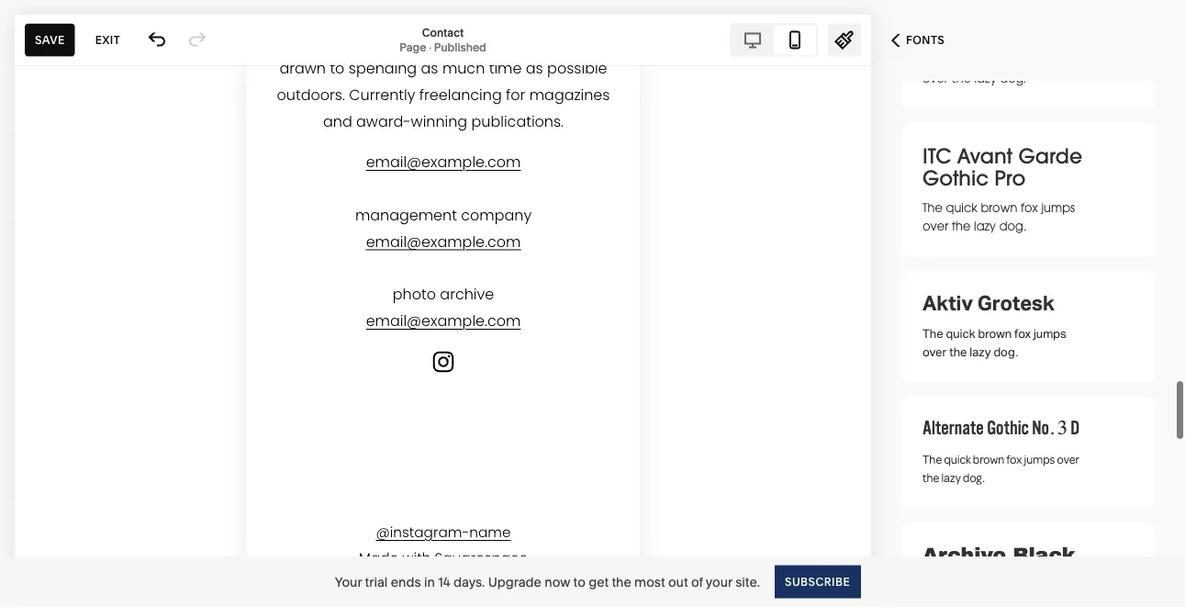 Task type: describe. For each thing, give the bounding box(es) containing it.
your
[[706, 574, 733, 590]]

to
[[574, 574, 586, 590]]

the quick brown fox jumps over the lazy dog. button
[[902, 0, 1155, 108]]

brown inside the quick brown fox jumps over the lazy dog. button
[[982, 51, 1019, 68]]

fonts
[[906, 34, 945, 47]]

dog. inside button
[[1001, 70, 1026, 86]]

brown down aktiv grotesk
[[978, 326, 1012, 341]]

black
[[1013, 544, 1076, 566]]

3 the from the top
[[923, 326, 944, 341]]

jumps inside button
[[1043, 51, 1080, 68]]

save button
[[25, 23, 75, 56]]

archivo black button
[[902, 523, 1155, 607]]

the inside itc avant garde gothic pro the quick brown fox jumps over the lazy dog.
[[923, 200, 943, 215]]

quick inside itc avant garde gothic pro the quick brown fox jumps over the lazy dog.
[[946, 200, 978, 215]]

archivo black
[[923, 544, 1076, 566]]

published
[[434, 40, 487, 54]]

contact page · published
[[400, 26, 487, 54]]

the quick brown fox jumps over the lazy dog. for gothic
[[923, 451, 1080, 485]]

most
[[635, 574, 665, 590]]

alternate
[[923, 416, 984, 441]]

fox inside button
[[1023, 51, 1040, 68]]

in
[[424, 574, 435, 590]]

14
[[438, 574, 450, 590]]

subscribe button
[[775, 565, 861, 598]]

the quick brown fox jumps over the lazy dog. inside the quick brown fox jumps over the lazy dog. button
[[923, 51, 1080, 86]]

now
[[545, 574, 571, 590]]

dog. down alternate
[[963, 469, 985, 485]]

the down alternate
[[923, 469, 940, 485]]

dog. inside itc avant garde gothic pro the quick brown fox jumps over the lazy dog.
[[1000, 218, 1027, 234]]

alternate gothic no. 3 d
[[923, 416, 1080, 441]]

contact
[[422, 26, 464, 39]]

lazy inside button
[[975, 70, 997, 86]]

1 vertical spatial gothic
[[987, 416, 1029, 441]]

the down aktiv
[[950, 344, 967, 359]]

the inside itc avant garde gothic pro the quick brown fox jumps over the lazy dog.
[[952, 218, 971, 234]]

of
[[691, 574, 703, 590]]

aktiv grotesk
[[923, 290, 1055, 315]]

page
[[400, 40, 426, 54]]

the inside button
[[923, 51, 944, 68]]

the right get
[[612, 574, 632, 590]]

your
[[335, 574, 362, 590]]



Task type: locate. For each thing, give the bounding box(es) containing it.
avant
[[957, 142, 1013, 169]]

fox
[[1023, 51, 1040, 68], [1021, 200, 1038, 215], [1015, 326, 1031, 341], [1007, 451, 1022, 467]]

over down aktiv
[[923, 344, 947, 359]]

the quick brown fox jumps over the lazy dog. for grotesk
[[923, 326, 1067, 359]]

the down avant
[[952, 218, 971, 234]]

itc
[[923, 142, 952, 169]]

dog. down grotesk
[[994, 344, 1018, 359]]

gothic
[[923, 164, 989, 191], [987, 416, 1029, 441]]

trial
[[365, 574, 388, 590]]

brown inside itc avant garde gothic pro the quick brown fox jumps over the lazy dog.
[[981, 200, 1018, 215]]

the
[[952, 70, 971, 86], [952, 218, 971, 234], [950, 344, 967, 359], [923, 469, 940, 485], [612, 574, 632, 590]]

dog. up avant
[[1001, 70, 1026, 86]]

quick inside button
[[947, 51, 979, 68]]

gothic inside itc avant garde gothic pro the quick brown fox jumps over the lazy dog.
[[923, 164, 989, 191]]

1 the quick brown fox jumps over the lazy dog. from the top
[[923, 51, 1080, 86]]

the down aktiv
[[923, 326, 944, 341]]

lazy up avant
[[975, 70, 997, 86]]

lazy inside itc avant garde gothic pro the quick brown fox jumps over the lazy dog.
[[974, 218, 996, 234]]

get
[[589, 574, 609, 590]]

jumps
[[1043, 51, 1080, 68], [1042, 200, 1075, 215], [1034, 326, 1067, 341], [1024, 451, 1056, 467]]

lazy down alternate
[[942, 469, 961, 485]]

the quick brown fox jumps over the lazy dog. down fonts
[[923, 51, 1080, 86]]

over
[[923, 70, 949, 86], [923, 218, 949, 234], [923, 344, 947, 359], [1058, 451, 1080, 467]]

over inside itc avant garde gothic pro the quick brown fox jumps over the lazy dog.
[[923, 218, 949, 234]]

the quick brown fox jumps over the lazy dog.
[[923, 51, 1080, 86], [923, 326, 1067, 359], [923, 451, 1080, 485]]

brown
[[982, 51, 1019, 68], [981, 200, 1018, 215], [978, 326, 1012, 341], [973, 451, 1005, 467]]

quick
[[947, 51, 979, 68], [946, 200, 978, 215], [946, 326, 976, 341], [944, 451, 971, 467]]

2 vertical spatial the quick brown fox jumps over the lazy dog.
[[923, 451, 1080, 485]]

the down fonts
[[923, 51, 944, 68]]

1 the from the top
[[923, 51, 944, 68]]

site.
[[736, 574, 760, 590]]

gothic left pro
[[923, 164, 989, 191]]

over inside button
[[923, 70, 949, 86]]

·
[[429, 40, 432, 54]]

the inside button
[[952, 70, 971, 86]]

the quick brown fox jumps over the lazy dog. down aktiv grotesk
[[923, 326, 1067, 359]]

lazy
[[975, 70, 997, 86], [974, 218, 996, 234], [970, 344, 991, 359], [942, 469, 961, 485]]

3
[[1058, 416, 1068, 441]]

over down fonts
[[923, 70, 949, 86]]

garde
[[1019, 142, 1083, 169]]

the quick brown fox jumps over the lazy dog. down alternate gothic no. 3 d
[[923, 451, 1080, 485]]

exit
[[95, 33, 120, 46]]

brown down pro
[[981, 200, 1018, 215]]

dog.
[[1001, 70, 1026, 86], [1000, 218, 1027, 234], [994, 344, 1018, 359], [963, 469, 985, 485]]

save
[[35, 33, 65, 46]]

2 the from the top
[[923, 200, 943, 215]]

gothic left no.
[[987, 416, 1029, 441]]

archivo
[[923, 544, 1007, 566]]

exit button
[[85, 23, 131, 56]]

your trial ends in 14 days. upgrade now to get the most out of your site.
[[335, 574, 760, 590]]

jumps inside itc avant garde gothic pro the quick brown fox jumps over the lazy dog.
[[1042, 200, 1075, 215]]

lazy down aktiv grotesk
[[970, 344, 991, 359]]

upgrade
[[488, 574, 542, 590]]

2 the quick brown fox jumps over the lazy dog. from the top
[[923, 326, 1067, 359]]

brown down alternate gothic no. 3 d
[[973, 451, 1005, 467]]

fox inside itc avant garde gothic pro the quick brown fox jumps over the lazy dog.
[[1021, 200, 1038, 215]]

d
[[1071, 416, 1080, 441]]

tab list
[[732, 25, 816, 55]]

subscribe
[[785, 575, 851, 588]]

4 the from the top
[[923, 451, 942, 467]]

dog. down pro
[[1000, 218, 1027, 234]]

0 vertical spatial gothic
[[923, 164, 989, 191]]

3 the quick brown fox jumps over the lazy dog. from the top
[[923, 451, 1080, 485]]

the down fonts button
[[952, 70, 971, 86]]

ends
[[391, 574, 421, 590]]

pro
[[995, 164, 1026, 191]]

0 vertical spatial the quick brown fox jumps over the lazy dog.
[[923, 51, 1080, 86]]

itc avant garde gothic pro the quick brown fox jumps over the lazy dog.
[[923, 142, 1083, 234]]

the down alternate
[[923, 451, 942, 467]]

lazy down pro
[[974, 218, 996, 234]]

no.
[[1032, 416, 1055, 441]]

out
[[668, 574, 688, 590]]

over down itc at the top of page
[[923, 218, 949, 234]]

1 vertical spatial the quick brown fox jumps over the lazy dog.
[[923, 326, 1067, 359]]

brown right fonts button
[[982, 51, 1019, 68]]

grotesk
[[978, 290, 1055, 315]]

aktiv
[[923, 290, 973, 315]]

the
[[923, 51, 944, 68], [923, 200, 943, 215], [923, 326, 944, 341], [923, 451, 942, 467]]

days.
[[454, 574, 485, 590]]

fonts button
[[872, 20, 965, 61]]

over down 3
[[1058, 451, 1080, 467]]

the down itc at the top of page
[[923, 200, 943, 215]]



Task type: vqa. For each thing, say whether or not it's contained in the screenshot.
Not Linked at the left top of page
no



